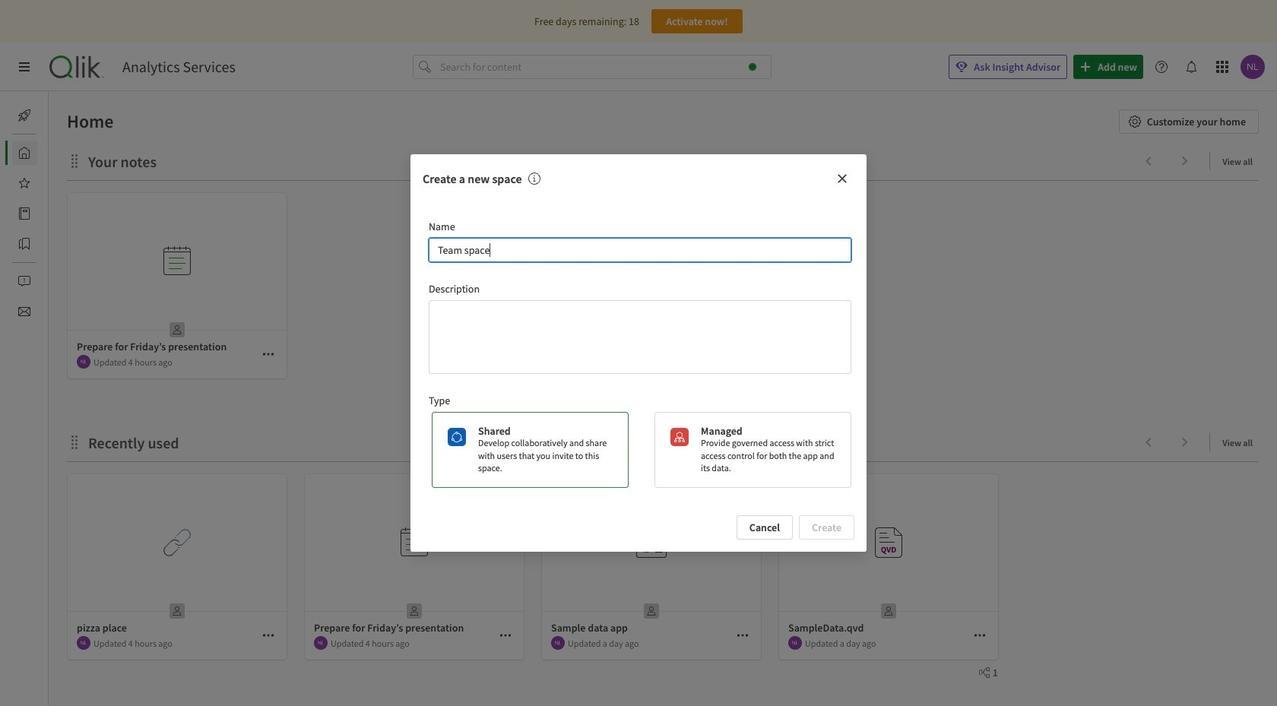 Task type: vqa. For each thing, say whether or not it's contained in the screenshot.
Move collection icon
yes



Task type: describe. For each thing, give the bounding box(es) containing it.
navigation pane element
[[0, 97, 49, 330]]

getting started image
[[18, 110, 30, 122]]

close image
[[837, 172, 849, 185]]

alerts image
[[18, 275, 30, 287]]

1 move collection image from the top
[[67, 153, 82, 168]]



Task type: locate. For each thing, give the bounding box(es) containing it.
main content
[[43, 91, 1278, 707]]

catalog image
[[18, 208, 30, 220]]

0 vertical spatial move collection image
[[67, 153, 82, 168]]

noah lott element
[[77, 355, 91, 369], [77, 637, 91, 650], [314, 637, 328, 650], [551, 637, 565, 650], [789, 637, 802, 650]]

favorites image
[[18, 177, 30, 189]]

subscriptions image
[[18, 306, 30, 318]]

home image
[[18, 147, 30, 159]]

None text field
[[429, 300, 852, 374]]

1 vertical spatial move collection image
[[67, 435, 82, 450]]

noah lott image
[[77, 355, 91, 369], [314, 637, 328, 650], [551, 637, 565, 650], [789, 637, 802, 650]]

option group
[[426, 412, 852, 488]]

dialog
[[411, 154, 867, 552]]

move collection image
[[67, 153, 82, 168], [67, 435, 82, 450]]

None text field
[[429, 238, 852, 262]]

home badge image
[[749, 63, 757, 71]]

noah lott image
[[77, 637, 91, 650]]

collections image
[[18, 238, 30, 250]]

open sidebar menu image
[[18, 61, 30, 73]]

analytics services element
[[122, 58, 236, 76]]

2 move collection image from the top
[[67, 435, 82, 450]]



